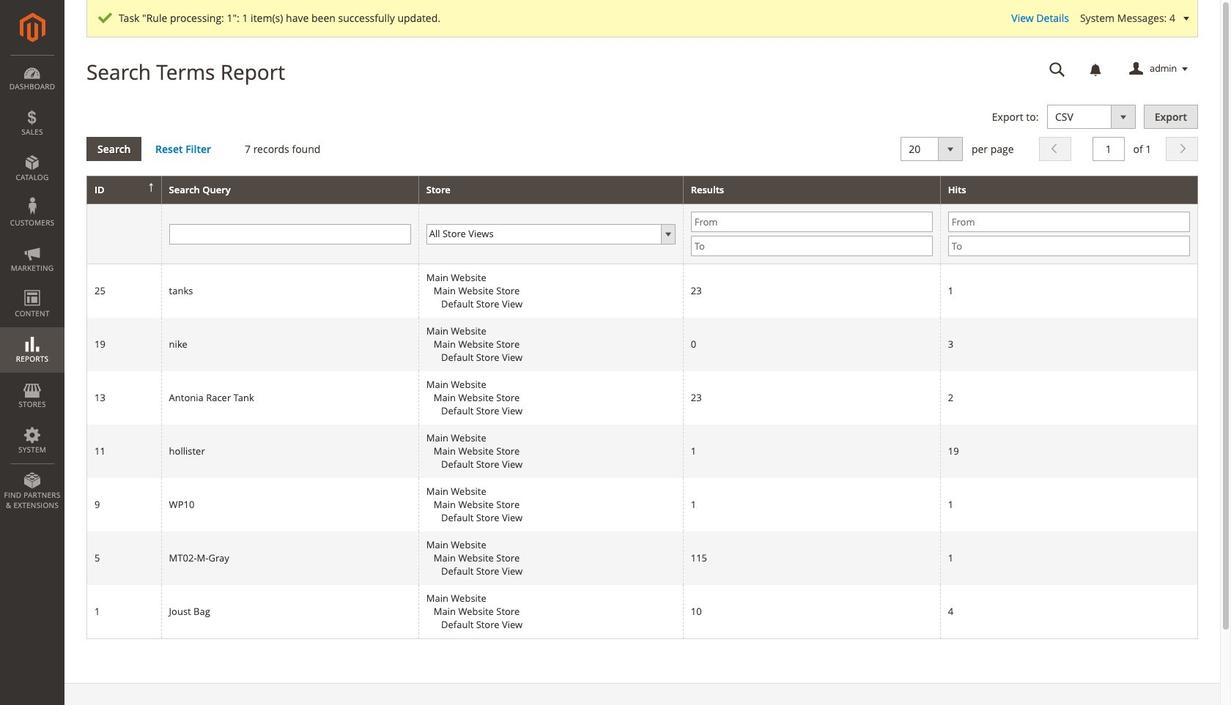 Task type: locate. For each thing, give the bounding box(es) containing it.
0 horizontal spatial from text field
[[691, 212, 933, 233]]

None text field
[[1039, 56, 1076, 82], [1093, 137, 1125, 161], [169, 224, 411, 245], [1039, 56, 1076, 82], [1093, 137, 1125, 161], [169, 224, 411, 245]]

From text field
[[691, 212, 933, 233], [948, 212, 1190, 233]]

1 to text field from the left
[[691, 236, 933, 257]]

0 horizontal spatial to text field
[[691, 236, 933, 257]]

2 from text field from the left
[[948, 212, 1190, 233]]

To text field
[[691, 236, 933, 257], [948, 236, 1190, 257]]

1 horizontal spatial from text field
[[948, 212, 1190, 233]]

menu bar
[[0, 55, 64, 518]]

2 to text field from the left
[[948, 236, 1190, 257]]

1 horizontal spatial to text field
[[948, 236, 1190, 257]]



Task type: describe. For each thing, give the bounding box(es) containing it.
to text field for second from text field from right
[[691, 236, 933, 257]]

1 from text field from the left
[[691, 212, 933, 233]]

to text field for 1st from text field from the right
[[948, 236, 1190, 257]]

magento admin panel image
[[19, 12, 45, 43]]



Task type: vqa. For each thing, say whether or not it's contained in the screenshot.
menu
no



